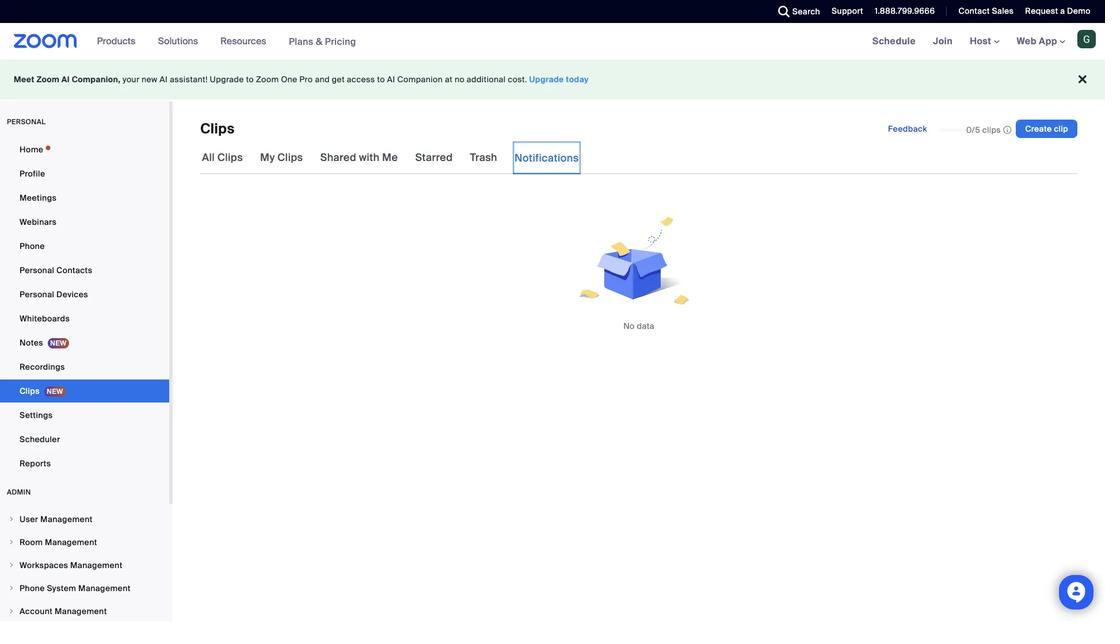 Task type: describe. For each thing, give the bounding box(es) containing it.
clips up all clips
[[200, 120, 235, 138]]

settings
[[20, 411, 53, 421]]

0/5 clips
[[967, 125, 1002, 135]]

create
[[1026, 124, 1052, 134]]

request a demo
[[1026, 6, 1091, 16]]

admin menu menu
[[0, 509, 169, 622]]

1.888.799.9666
[[875, 6, 935, 16]]

clips inside my clips tab
[[278, 151, 303, 165]]

clips link
[[0, 380, 169, 403]]

join link
[[925, 23, 962, 60]]

settings link
[[0, 404, 169, 427]]

management for user management
[[40, 515, 93, 525]]

sales
[[992, 6, 1014, 16]]

phone system management menu item
[[0, 578, 169, 600]]

room management
[[20, 538, 97, 548]]

workspaces management
[[20, 561, 123, 571]]

web
[[1017, 35, 1037, 47]]

personal devices link
[[0, 283, 169, 306]]

companion,
[[72, 74, 121, 85]]

1 upgrade from the left
[[210, 74, 244, 85]]

one
[[281, 74, 298, 85]]

management for room management
[[45, 538, 97, 548]]

search button
[[770, 0, 824, 23]]

at
[[445, 74, 453, 85]]

starred tab
[[414, 142, 455, 174]]

schedule link
[[864, 23, 925, 60]]

zoom logo image
[[14, 34, 77, 48]]

tabs of clips tab list
[[200, 142, 581, 175]]

account management
[[20, 607, 107, 617]]

&
[[316, 35, 323, 48]]

no data
[[624, 321, 655, 332]]

web app button
[[1017, 35, 1066, 47]]

create clip
[[1026, 124, 1069, 134]]

personal for personal contacts
[[20, 265, 54, 276]]

my clips
[[260, 151, 303, 165]]

search
[[793, 6, 821, 17]]

demo
[[1068, 6, 1091, 16]]

1 to from the left
[[246, 74, 254, 85]]

products button
[[97, 23, 141, 60]]

no
[[624, 321, 635, 332]]

data
[[637, 321, 655, 332]]

right image
[[8, 563, 15, 570]]

personal for personal devices
[[20, 290, 54, 300]]

and
[[315, 74, 330, 85]]

resources button
[[221, 23, 272, 60]]

reports
[[20, 459, 51, 469]]

resources
[[221, 35, 266, 47]]

admin
[[7, 488, 31, 498]]

a
[[1061, 6, 1066, 16]]

profile
[[20, 169, 45, 179]]

all clips
[[202, 151, 243, 165]]

personal
[[7, 117, 46, 127]]

additional
[[467, 74, 506, 85]]

scheduler link
[[0, 428, 169, 451]]

plans
[[289, 35, 314, 48]]

get
[[332, 74, 345, 85]]

join
[[933, 35, 953, 47]]

user management
[[20, 515, 93, 525]]

notes
[[20, 338, 43, 348]]

assistant!
[[170, 74, 208, 85]]

pricing
[[325, 35, 356, 48]]

phone system management
[[20, 584, 131, 594]]

personal contacts link
[[0, 259, 169, 282]]

account management menu item
[[0, 601, 169, 622]]

contacts
[[56, 265, 92, 276]]

whiteboards
[[20, 314, 70, 324]]

management inside phone system management menu item
[[78, 584, 131, 594]]

trash
[[470, 151, 498, 165]]

1 zoom from the left
[[37, 74, 59, 85]]

web app
[[1017, 35, 1058, 47]]

meetings link
[[0, 187, 169, 210]]

meetings navigation
[[864, 23, 1106, 60]]

all
[[202, 151, 215, 165]]

notes link
[[0, 332, 169, 355]]

feedback button
[[879, 120, 937, 138]]

2 ai from the left
[[160, 74, 168, 85]]

webinars link
[[0, 211, 169, 234]]

profile link
[[0, 162, 169, 185]]

your
[[123, 74, 140, 85]]

phone link
[[0, 235, 169, 258]]

personal contacts
[[20, 265, 92, 276]]

products
[[97, 35, 136, 47]]

management for workspaces management
[[70, 561, 123, 571]]



Task type: vqa. For each thing, say whether or not it's contained in the screenshot.
sixth menu item from the top of the 'Admin Menu' menu
no



Task type: locate. For each thing, give the bounding box(es) containing it.
management up phone system management menu item
[[70, 561, 123, 571]]

meet zoom ai companion, footer
[[0, 60, 1106, 100]]

right image left user
[[8, 517, 15, 523]]

today
[[566, 74, 589, 85]]

right image for account management
[[8, 609, 15, 616]]

phone for phone system management
[[20, 584, 45, 594]]

support
[[832, 6, 864, 16]]

0 vertical spatial phone
[[20, 241, 45, 252]]

ai right new
[[160, 74, 168, 85]]

right image for user management
[[8, 517, 15, 523]]

right image inside phone system management menu item
[[8, 586, 15, 593]]

0 horizontal spatial ai
[[62, 74, 70, 85]]

host button
[[970, 35, 1000, 47]]

room management menu item
[[0, 532, 169, 554]]

recordings link
[[0, 356, 169, 379]]

system
[[47, 584, 76, 594]]

app
[[1039, 35, 1058, 47]]

personal up personal devices
[[20, 265, 54, 276]]

management for account management
[[55, 607, 107, 617]]

clip
[[1054, 124, 1069, 134]]

phone for phone
[[20, 241, 45, 252]]

phone
[[20, 241, 45, 252], [20, 584, 45, 594]]

upgrade down the product information navigation
[[210, 74, 244, 85]]

2 upgrade from the left
[[530, 74, 564, 85]]

clips inside clips link
[[20, 386, 40, 397]]

1.888.799.9666 button
[[867, 0, 938, 23], [875, 6, 935, 16]]

home
[[20, 145, 43, 155]]

1 horizontal spatial zoom
[[256, 74, 279, 85]]

feedback
[[889, 124, 928, 134]]

management inside room management menu item
[[45, 538, 97, 548]]

trash tab
[[469, 142, 499, 174]]

2 phone from the top
[[20, 584, 45, 594]]

scheduler
[[20, 435, 60, 445]]

shared with me tab
[[319, 142, 400, 174]]

1 vertical spatial phone
[[20, 584, 45, 594]]

0 horizontal spatial upgrade
[[210, 74, 244, 85]]

new
[[142, 74, 158, 85]]

clips right 'all'
[[217, 151, 243, 165]]

management up workspaces management
[[45, 538, 97, 548]]

3 right image from the top
[[8, 586, 15, 593]]

workspaces
[[20, 561, 68, 571]]

zoom left "one"
[[256, 74, 279, 85]]

clips right the my at the top left
[[278, 151, 303, 165]]

ai
[[62, 74, 70, 85], [160, 74, 168, 85], [387, 74, 395, 85]]

1 phone from the top
[[20, 241, 45, 252]]

workspaces management menu item
[[0, 555, 169, 577]]

to
[[246, 74, 254, 85], [377, 74, 385, 85]]

1 ai from the left
[[62, 74, 70, 85]]

right image for phone system management
[[8, 586, 15, 593]]

right image inside account management menu item
[[8, 609, 15, 616]]

1 personal from the top
[[20, 265, 54, 276]]

starred
[[415, 151, 453, 165]]

management up room management
[[40, 515, 93, 525]]

right image inside user management menu item
[[8, 517, 15, 523]]

cost.
[[508, 74, 527, 85]]

upgrade
[[210, 74, 244, 85], [530, 74, 564, 85]]

1 horizontal spatial ai
[[160, 74, 168, 85]]

1 right image from the top
[[8, 517, 15, 523]]

ai left companion at the top left
[[387, 74, 395, 85]]

shared
[[320, 151, 356, 165]]

user management menu item
[[0, 509, 169, 531]]

management inside account management menu item
[[55, 607, 107, 617]]

meet zoom ai companion, your new ai assistant! upgrade to zoom one pro and get access to ai companion at no additional cost. upgrade today
[[14, 74, 589, 85]]

companion
[[398, 74, 443, 85]]

personal up the whiteboards
[[20, 290, 54, 300]]

phone up account
[[20, 584, 45, 594]]

banner containing products
[[0, 23, 1106, 60]]

all clips tab
[[200, 142, 245, 174]]

right image for room management
[[8, 540, 15, 546]]

whiteboards link
[[0, 308, 169, 331]]

management
[[40, 515, 93, 525], [45, 538, 97, 548], [70, 561, 123, 571], [78, 584, 131, 594], [55, 607, 107, 617]]

support link
[[824, 0, 867, 23], [832, 6, 864, 16]]

with
[[359, 151, 380, 165]]

account
[[20, 607, 53, 617]]

personal devices
[[20, 290, 88, 300]]

0/5 clips application
[[942, 124, 1012, 136]]

management inside user management menu item
[[40, 515, 93, 525]]

to right access
[[377, 74, 385, 85]]

me
[[382, 151, 398, 165]]

0 vertical spatial personal
[[20, 265, 54, 276]]

ai left companion,
[[62, 74, 70, 85]]

no
[[455, 74, 465, 85]]

solutions
[[158, 35, 198, 47]]

1 horizontal spatial to
[[377, 74, 385, 85]]

recordings
[[20, 362, 65, 373]]

product information navigation
[[88, 23, 365, 60]]

personal menu menu
[[0, 138, 169, 477]]

contact sales
[[959, 6, 1014, 16]]

1 horizontal spatial upgrade
[[530, 74, 564, 85]]

right image inside room management menu item
[[8, 540, 15, 546]]

1 vertical spatial personal
[[20, 290, 54, 300]]

clips up the settings
[[20, 386, 40, 397]]

0 horizontal spatial zoom
[[37, 74, 59, 85]]

plans & pricing link
[[289, 35, 356, 48], [289, 35, 356, 48]]

clips
[[200, 120, 235, 138], [217, 151, 243, 165], [278, 151, 303, 165], [20, 386, 40, 397]]

plans & pricing
[[289, 35, 356, 48]]

room
[[20, 538, 43, 548]]

upgrade right "cost."
[[530, 74, 564, 85]]

0 horizontal spatial to
[[246, 74, 254, 85]]

devices
[[56, 290, 88, 300]]

request
[[1026, 6, 1059, 16]]

2 horizontal spatial ai
[[387, 74, 395, 85]]

my clips tab
[[259, 142, 305, 174]]

0/5
[[967, 125, 981, 135]]

banner
[[0, 23, 1106, 60]]

profile picture image
[[1078, 30, 1096, 48]]

3 ai from the left
[[387, 74, 395, 85]]

schedule
[[873, 35, 916, 47]]

right image
[[8, 517, 15, 523], [8, 540, 15, 546], [8, 586, 15, 593], [8, 609, 15, 616]]

home link
[[0, 138, 169, 161]]

2 personal from the top
[[20, 290, 54, 300]]

phone down the webinars
[[20, 241, 45, 252]]

4 right image from the top
[[8, 609, 15, 616]]

user
[[20, 515, 38, 525]]

2 zoom from the left
[[256, 74, 279, 85]]

upgrade today link
[[530, 74, 589, 85]]

reports link
[[0, 453, 169, 476]]

to down "resources" 'dropdown button' on the left of the page
[[246, 74, 254, 85]]

right image left room
[[8, 540, 15, 546]]

management up account management menu item
[[78, 584, 131, 594]]

my
[[260, 151, 275, 165]]

phone inside personal menu menu
[[20, 241, 45, 252]]

right image left account
[[8, 609, 15, 616]]

solutions button
[[158, 23, 203, 60]]

host
[[970, 35, 994, 47]]

clips inside all clips tab
[[217, 151, 243, 165]]

access
[[347, 74, 375, 85]]

meetings
[[20, 193, 57, 203]]

2 right image from the top
[[8, 540, 15, 546]]

zoom right the meet
[[37, 74, 59, 85]]

pro
[[300, 74, 313, 85]]

2 to from the left
[[377, 74, 385, 85]]

create clip button
[[1016, 120, 1078, 138]]

contact
[[959, 6, 990, 16]]

shared with me
[[320, 151, 398, 165]]

right image down right icon
[[8, 586, 15, 593]]

phone inside phone system management menu item
[[20, 584, 45, 594]]

personal
[[20, 265, 54, 276], [20, 290, 54, 300]]

meet
[[14, 74, 34, 85]]

management down phone system management menu item
[[55, 607, 107, 617]]

clips
[[983, 125, 1002, 135]]

notifications
[[515, 152, 579, 165]]

management inside workspaces management menu item
[[70, 561, 123, 571]]



